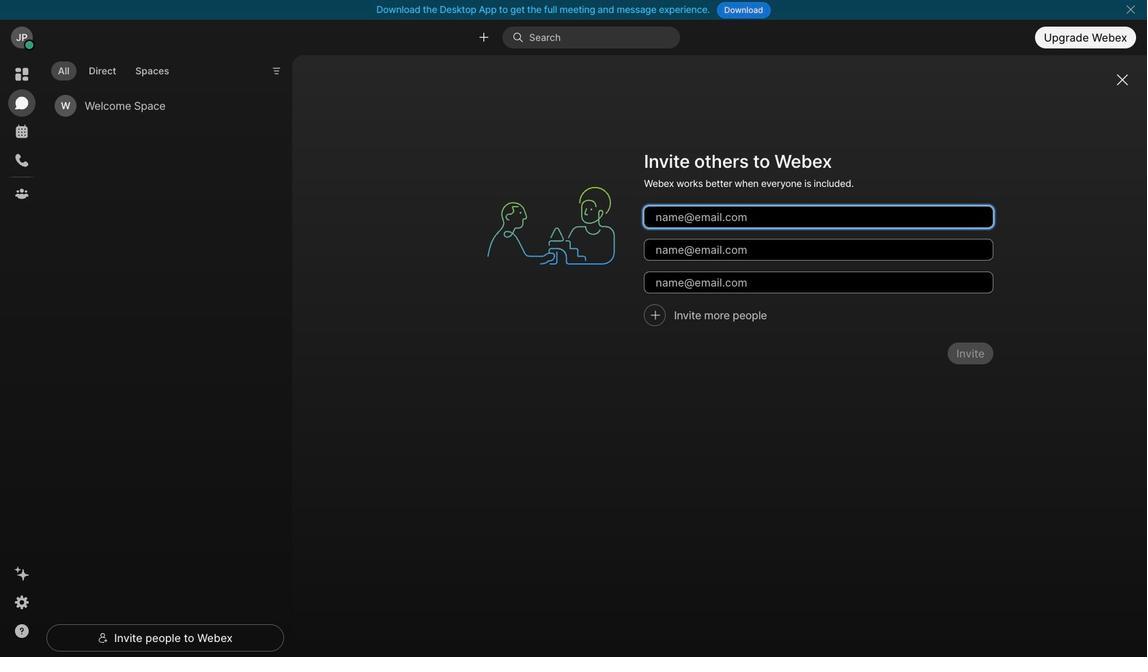 Task type: locate. For each thing, give the bounding box(es) containing it.
navigation
[[0, 55, 44, 658]]

1 name@email.com email field from the top
[[644, 207, 994, 228]]

webex tab list
[[8, 61, 36, 208]]

1 vertical spatial name@email.com email field
[[644, 239, 994, 261]]

2 vertical spatial name@email.com email field
[[644, 272, 994, 294]]

name@email.com email field
[[644, 207, 994, 228], [644, 239, 994, 261], [644, 272, 994, 294]]

2 name@email.com email field from the top
[[644, 239, 994, 261]]

0 vertical spatial name@email.com email field
[[644, 207, 994, 228]]

tab list
[[48, 53, 179, 85]]

welcome space list item
[[49, 89, 273, 123]]



Task type: describe. For each thing, give the bounding box(es) containing it.
3 name@email.com email field from the top
[[644, 272, 994, 294]]

cancel_16 image
[[1125, 4, 1136, 15]]

invite others to webex image
[[475, 150, 628, 303]]



Task type: vqa. For each thing, say whether or not it's contained in the screenshot.
Delete message image
no



